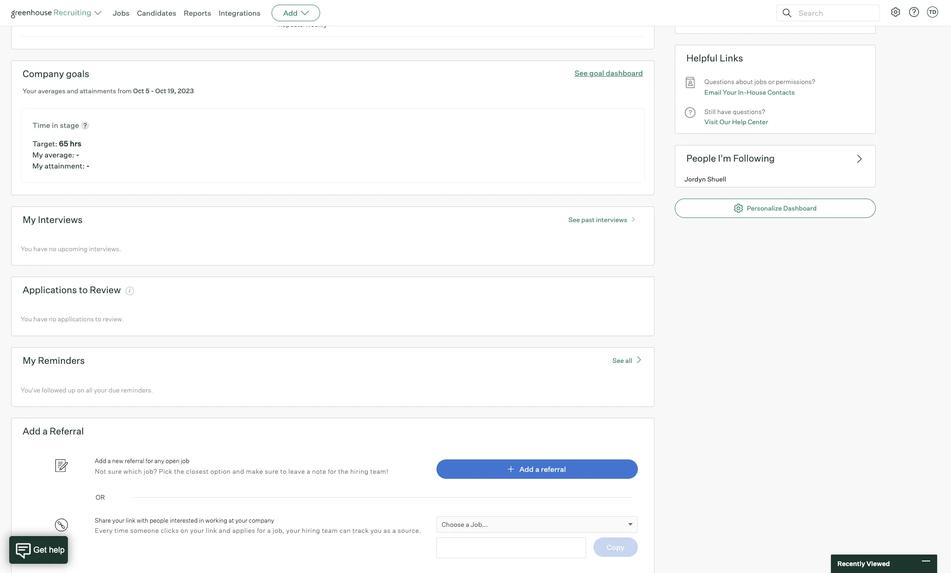 Task type: vqa. For each thing, say whether or not it's contained in the screenshot.
ENTELO
no



Task type: locate. For each thing, give the bounding box(es) containing it.
0 vertical spatial on
[[77, 386, 84, 394]]

1 vertical spatial in
[[199, 517, 204, 524]]

a inside button
[[536, 465, 540, 474]]

1 horizontal spatial all
[[626, 357, 633, 365]]

in left the working
[[199, 517, 204, 524]]

have up our
[[718, 108, 732, 116]]

2 horizontal spatial for
[[328, 468, 337, 475]]

0 vertical spatial and
[[67, 87, 78, 95]]

permissions?
[[776, 78, 816, 86]]

contacts
[[768, 88, 795, 96]]

followed
[[42, 386, 66, 394]]

sure
[[108, 468, 122, 475], [265, 468, 279, 475]]

1 vertical spatial you
[[21, 315, 32, 323]]

0 horizontal spatial link
[[126, 517, 136, 524]]

have down applications on the left of the page
[[33, 315, 47, 323]]

0 horizontal spatial and
[[67, 87, 78, 95]]

from
[[118, 87, 132, 95]]

your down the company
[[23, 87, 37, 95]]

the
[[174, 468, 185, 475], [338, 468, 349, 475]]

see for my reminders
[[613, 357, 624, 365]]

the right 'note'
[[338, 468, 349, 475]]

and
[[67, 87, 78, 95], [233, 468, 244, 475], [219, 527, 231, 535]]

for down company
[[257, 527, 266, 535]]

2 horizontal spatial to
[[280, 468, 287, 475]]

see all link
[[613, 355, 643, 365]]

- down hrs
[[76, 150, 79, 159]]

0 horizontal spatial referral
[[125, 458, 144, 465]]

days
[[284, 10, 301, 19]]

Search text field
[[797, 6, 872, 20]]

recently viewed
[[838, 560, 890, 568]]

oct left 19,
[[155, 87, 166, 95]]

oct left 5
[[133, 87, 144, 95]]

someone
[[130, 527, 159, 535]]

hrs
[[70, 139, 82, 148]]

1 horizontal spatial and
[[219, 527, 231, 535]]

add for add 10 referrals
[[23, 14, 38, 24]]

links
[[720, 52, 744, 64]]

1 horizontal spatial link
[[206, 527, 217, 535]]

1 vertical spatial to
[[95, 315, 101, 323]]

upcoming
[[58, 245, 88, 253]]

my interviews
[[23, 214, 83, 225]]

0 vertical spatial to
[[79, 284, 88, 296]]

and inside share your link with people interested in working at your company every time someone clicks on your link and applies for a job, your hiring team can track you as a source.
[[219, 527, 231, 535]]

on inside share your link with people interested in working at your company every time someone clicks on your link and applies for a job, your hiring team can track you as a source.
[[181, 527, 189, 535]]

or
[[96, 494, 105, 501]]

no
[[49, 245, 56, 253], [49, 315, 56, 323]]

can
[[340, 527, 351, 535]]

0 vertical spatial see
[[575, 68, 588, 78]]

you
[[21, 245, 32, 253], [21, 315, 32, 323]]

0 horizontal spatial oct
[[133, 87, 144, 95]]

see past interviews
[[569, 216, 628, 224]]

help
[[733, 118, 747, 126]]

have down my interviews
[[33, 245, 47, 253]]

1 horizontal spatial to
[[95, 315, 101, 323]]

0 vertical spatial no
[[49, 245, 56, 253]]

note
[[312, 468, 326, 475]]

0 horizontal spatial to
[[79, 284, 88, 296]]

1 horizontal spatial on
[[181, 527, 189, 535]]

your
[[23, 87, 37, 95], [723, 88, 737, 96]]

1 you from the top
[[21, 245, 32, 253]]

add inside popup button
[[283, 8, 298, 18]]

link down the working
[[206, 527, 217, 535]]

1 vertical spatial hiring
[[302, 527, 320, 535]]

0 vertical spatial hiring
[[350, 468, 369, 475]]

you for you have no applications to review.
[[21, 315, 32, 323]]

center
[[748, 118, 769, 126]]

you down applications on the left of the page
[[21, 315, 32, 323]]

choose a job...
[[442, 521, 488, 529]]

have for visit
[[718, 108, 732, 116]]

jordyn
[[685, 175, 706, 183]]

2 vertical spatial have
[[33, 315, 47, 323]]

for
[[146, 458, 153, 465], [328, 468, 337, 475], [257, 527, 266, 535]]

people
[[687, 152, 716, 164]]

your up time
[[112, 517, 125, 524]]

to left leave
[[280, 468, 287, 475]]

hiring left team!
[[350, 468, 369, 475]]

add inside button
[[520, 465, 534, 474]]

0 vertical spatial have
[[718, 108, 732, 116]]

2 vertical spatial for
[[257, 527, 266, 535]]

and down at
[[219, 527, 231, 535]]

1 horizontal spatial referral
[[541, 465, 566, 474]]

open
[[166, 458, 180, 465]]

due
[[109, 386, 120, 394]]

job
[[181, 458, 189, 465]]

2 sure from the left
[[265, 468, 279, 475]]

- right 5
[[151, 87, 154, 95]]

0 vertical spatial you
[[21, 245, 32, 253]]

add button
[[272, 5, 320, 21]]

link left with
[[126, 517, 136, 524]]

2 no from the top
[[49, 315, 56, 323]]

not
[[95, 468, 106, 475]]

i'm
[[718, 152, 732, 164]]

your left the due
[[94, 386, 107, 394]]

your left "in-"
[[723, 88, 737, 96]]

2 horizontal spatial and
[[233, 468, 244, 475]]

sure right make
[[265, 468, 279, 475]]

0 horizontal spatial in
[[52, 120, 58, 130]]

hiring left team
[[302, 527, 320, 535]]

interviews
[[38, 214, 83, 225]]

1 vertical spatial no
[[49, 315, 56, 323]]

0 vertical spatial all
[[626, 357, 633, 365]]

2 you from the top
[[21, 315, 32, 323]]

add for add
[[283, 8, 298, 18]]

no left upcoming
[[49, 245, 56, 253]]

0 horizontal spatial on
[[77, 386, 84, 394]]

you down my interviews
[[21, 245, 32, 253]]

your averages and attainments from oct 5 - oct 19, 2023
[[23, 87, 194, 95]]

1 horizontal spatial the
[[338, 468, 349, 475]]

in
[[52, 120, 58, 130], [199, 517, 204, 524]]

a
[[43, 426, 48, 437], [108, 458, 111, 465], [536, 465, 540, 474], [307, 468, 311, 475], [466, 521, 470, 529], [267, 527, 271, 535], [393, 527, 396, 535]]

have
[[718, 108, 732, 116], [33, 245, 47, 253], [33, 315, 47, 323]]

on right up
[[77, 386, 84, 394]]

no left applications on the left bottom of page
[[49, 315, 56, 323]]

share
[[95, 517, 111, 524]]

your right job,
[[286, 527, 300, 535]]

add inside add a new referral for any open job not sure which job? pick the closest option and make sure to leave a note for the hiring team!
[[95, 458, 106, 465]]

see all
[[613, 357, 633, 365]]

reports
[[184, 8, 211, 18]]

jobs
[[113, 8, 130, 18]]

1 oct from the left
[[133, 87, 144, 95]]

hiring inside share your link with people interested in working at your company every time someone clicks on your link and applies for a job, your hiring team can track you as a source.
[[302, 527, 320, 535]]

td
[[929, 9, 937, 15]]

company
[[249, 517, 274, 524]]

and left make
[[233, 468, 244, 475]]

2
[[278, 10, 282, 19]]

1 vertical spatial have
[[33, 245, 47, 253]]

2 vertical spatial see
[[613, 357, 624, 365]]

add for add a new referral for any open job not sure which job? pick the closest option and make sure to leave a note for the hiring team!
[[95, 458, 106, 465]]

0 horizontal spatial for
[[146, 458, 153, 465]]

which
[[124, 468, 142, 475]]

visit our help center link
[[705, 117, 769, 127]]

interested
[[170, 517, 198, 524]]

your right at
[[235, 517, 248, 524]]

past
[[582, 216, 595, 224]]

1 vertical spatial see
[[569, 216, 580, 224]]

applications
[[23, 284, 77, 296]]

to left review.
[[95, 315, 101, 323]]

None text field
[[437, 538, 587, 559]]

for left 'any' at bottom left
[[146, 458, 153, 465]]

0 horizontal spatial hiring
[[302, 527, 320, 535]]

see goal dashboard link
[[575, 68, 643, 78]]

0 horizontal spatial the
[[174, 468, 185, 475]]

add
[[283, 8, 298, 18], [23, 14, 38, 24], [23, 426, 41, 437], [95, 458, 106, 465], [520, 465, 534, 474]]

- left configure image
[[854, 12, 857, 21]]

time in
[[32, 120, 60, 130]]

1 vertical spatial on
[[181, 527, 189, 535]]

to left review
[[79, 284, 88, 296]]

-
[[854, 12, 857, 21], [151, 87, 154, 95], [76, 150, 79, 159], [86, 161, 90, 170]]

weekly
[[305, 20, 327, 28]]

0 vertical spatial link
[[126, 517, 136, 524]]

1 vertical spatial and
[[233, 468, 244, 475]]

our
[[720, 118, 731, 126]]

review
[[90, 284, 121, 296]]

and down goals
[[67, 87, 78, 95]]

1 horizontal spatial oct
[[155, 87, 166, 95]]

1 horizontal spatial for
[[257, 527, 266, 535]]

1 horizontal spatial hiring
[[350, 468, 369, 475]]

on down the interested
[[181, 527, 189, 535]]

2 vertical spatial and
[[219, 527, 231, 535]]

1 vertical spatial for
[[328, 468, 337, 475]]

new
[[112, 458, 123, 465]]

sure down new
[[108, 468, 122, 475]]

1 horizontal spatial sure
[[265, 468, 279, 475]]

recently
[[838, 560, 866, 568]]

1 horizontal spatial in
[[199, 517, 204, 524]]

you've
[[21, 386, 40, 394]]

in right "time"
[[52, 120, 58, 130]]

1 the from the left
[[174, 468, 185, 475]]

td button
[[928, 6, 939, 18]]

for right 'note'
[[328, 468, 337, 475]]

the down job on the bottom left of the page
[[174, 468, 185, 475]]

to inside add a new referral for any open job not sure which job? pick the closest option and make sure to leave a note for the hiring team!
[[280, 468, 287, 475]]

add a referral link
[[437, 460, 638, 479]]

0 horizontal spatial sure
[[108, 468, 122, 475]]

1 vertical spatial all
[[86, 386, 93, 394]]

19,
[[168, 87, 176, 95]]

see for my interviews
[[569, 216, 580, 224]]

2 vertical spatial to
[[280, 468, 287, 475]]

1 no from the top
[[49, 245, 56, 253]]

have inside still have questions? visit our help center
[[718, 108, 732, 116]]

1 horizontal spatial your
[[723, 88, 737, 96]]

choose
[[442, 521, 465, 529]]

have for applications
[[33, 315, 47, 323]]

closest
[[186, 468, 209, 475]]



Task type: describe. For each thing, give the bounding box(es) containing it.
email
[[705, 88, 722, 96]]

job?
[[144, 468, 157, 475]]

add for add a referral
[[520, 465, 534, 474]]

questions?
[[733, 108, 766, 116]]

configure image
[[891, 6, 902, 18]]

people i'm following link
[[675, 145, 876, 171]]

left
[[302, 10, 314, 19]]

0 vertical spatial for
[[146, 458, 153, 465]]

for inside share your link with people interested in working at your company every time someone clicks on your link and applies for a job, your hiring team can track you as a source.
[[257, 527, 266, 535]]

you for you have no upcoming interviews.
[[21, 245, 32, 253]]

with
[[137, 517, 148, 524]]

clicks
[[161, 527, 179, 535]]

add for add a referral
[[23, 426, 41, 437]]

leave
[[289, 468, 305, 475]]

5
[[146, 87, 150, 95]]

helpful links
[[687, 52, 744, 64]]

0 horizontal spatial your
[[23, 87, 37, 95]]

my reminders
[[23, 355, 85, 366]]

2023
[[178, 87, 194, 95]]

applications
[[58, 315, 94, 323]]

add 10 referrals
[[23, 14, 81, 24]]

target:
[[32, 139, 57, 148]]

in inside share your link with people interested in working at your company every time someone clicks on your link and applies for a job, your hiring team can track you as a source.
[[199, 517, 204, 524]]

working
[[205, 517, 227, 524]]

referral inside button
[[541, 465, 566, 474]]

attainments
[[80, 87, 116, 95]]

add a referral
[[23, 426, 84, 437]]

average:
[[45, 150, 74, 159]]

2 oct from the left
[[155, 87, 166, 95]]

see for company goals
[[575, 68, 588, 78]]

make
[[246, 468, 263, 475]]

referral inside add a new referral for any open job not sure which job? pick the closest option and make sure to leave a note for the hiring team!
[[125, 458, 144, 465]]

repeats
[[278, 20, 303, 28]]

your down the interested
[[190, 527, 204, 535]]

email your in-house contacts link
[[705, 87, 795, 98]]

review.
[[103, 315, 124, 323]]

referrals
[[49, 14, 81, 24]]

add a referral
[[520, 465, 566, 474]]

your inside questions about jobs or permissions? email your in-house contacts
[[723, 88, 737, 96]]

10
[[39, 14, 48, 24]]

you
[[371, 527, 382, 535]]

td button
[[926, 5, 941, 19]]

- link
[[676, 8, 876, 26]]

1 sure from the left
[[108, 468, 122, 475]]

viewed
[[867, 560, 890, 568]]

referral
[[50, 426, 84, 437]]

personalize dashboard
[[747, 204, 817, 212]]

integrations
[[219, 8, 261, 18]]

time
[[32, 120, 50, 130]]

add a referral button
[[437, 460, 638, 479]]

or
[[769, 78, 775, 86]]

goals
[[66, 68, 89, 80]]

pick
[[159, 468, 173, 475]]

interviews
[[596, 216, 628, 224]]

still
[[705, 108, 716, 116]]

0 vertical spatial in
[[52, 120, 58, 130]]

about
[[736, 78, 754, 86]]

team
[[322, 527, 338, 535]]

personalize dashboard link
[[675, 199, 876, 218]]

no for upcoming
[[49, 245, 56, 253]]

attainment:
[[45, 161, 85, 170]]

stage
[[60, 120, 79, 130]]

helpful
[[687, 52, 718, 64]]

job,
[[273, 527, 285, 535]]

add a new referral for any open job not sure which job? pick the closest option and make sure to leave a note for the hiring team!
[[95, 458, 389, 475]]

see goal dashboard
[[575, 68, 643, 78]]

and inside add a new referral for any open job not sure which job? pick the closest option and make sure to leave a note for the hiring team!
[[233, 468, 244, 475]]

you have no applications to review.
[[21, 315, 124, 323]]

dashboard
[[784, 204, 817, 212]]

jobs link
[[113, 8, 130, 18]]

jordyn shuell
[[685, 175, 727, 183]]

share your link with people interested in working at your company every time someone clicks on your link and applies for a job, your hiring team can track you as a source.
[[95, 517, 422, 535]]

people
[[150, 517, 169, 524]]

company goals
[[23, 68, 89, 80]]

no for applications
[[49, 315, 56, 323]]

greenhouse recruiting image
[[11, 7, 94, 18]]

applies
[[232, 527, 255, 535]]

reminders.
[[121, 386, 153, 394]]

have for upcoming
[[33, 245, 47, 253]]

see past interviews link
[[564, 212, 643, 224]]

applications to review
[[23, 284, 121, 296]]

you have no upcoming interviews.
[[21, 245, 121, 253]]

- right attainment:
[[86, 161, 90, 170]]

0 horizontal spatial all
[[86, 386, 93, 394]]

company
[[23, 68, 64, 80]]

integrations link
[[219, 8, 261, 18]]

2 the from the left
[[338, 468, 349, 475]]

shuell
[[708, 175, 727, 183]]

team!
[[371, 468, 389, 475]]

65
[[59, 139, 68, 148]]

time
[[115, 527, 129, 535]]

candidates
[[137, 8, 176, 18]]

hiring inside add a new referral for any open job not sure which job? pick the closest option and make sure to leave a note for the hiring team!
[[350, 468, 369, 475]]

1 vertical spatial link
[[206, 527, 217, 535]]



